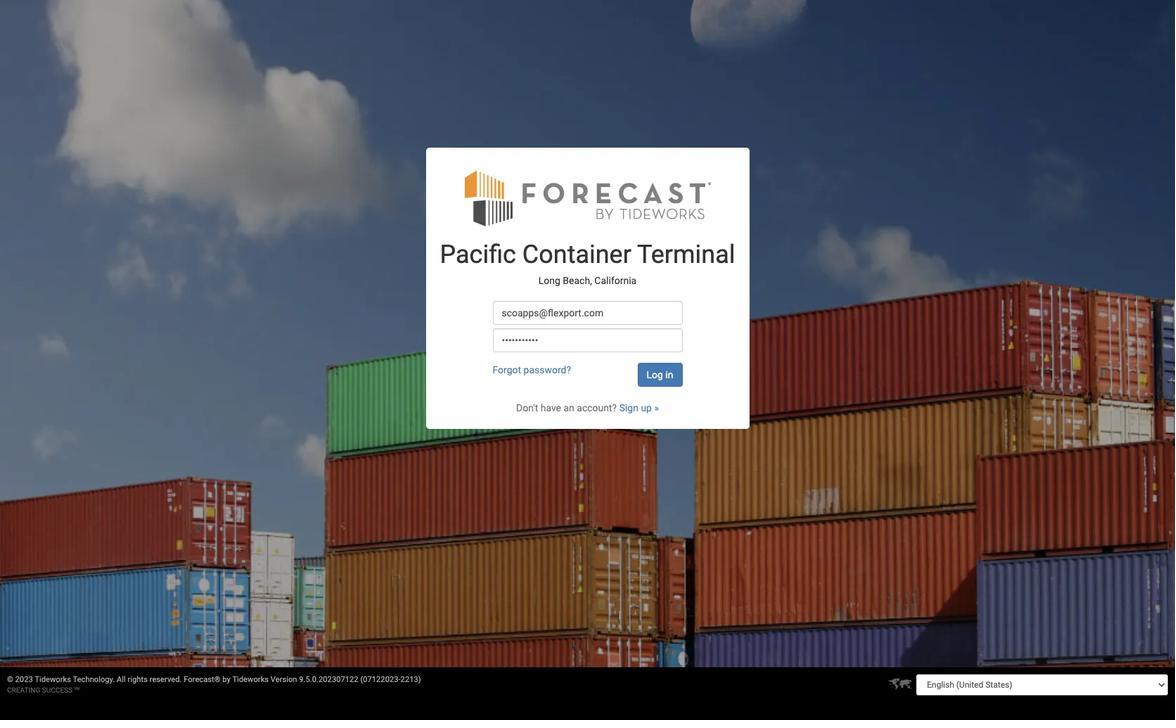 Task type: describe. For each thing, give the bounding box(es) containing it.
password?
[[524, 364, 571, 375]]

don't have an account? sign up »
[[516, 402, 659, 413]]

9.5.0.202307122
[[299, 675, 358, 684]]

℠
[[74, 686, 80, 694]]

container
[[522, 240, 631, 269]]

reserved.
[[150, 675, 182, 684]]

rights
[[128, 675, 148, 684]]

long
[[539, 275, 560, 286]]

version
[[271, 675, 297, 684]]

beach,
[[563, 275, 592, 286]]

pacific container terminal long beach, california
[[440, 240, 735, 286]]

log in button
[[638, 363, 682, 386]]

account?
[[577, 402, 617, 413]]

all
[[117, 675, 126, 684]]

© 2023 tideworks technology. all rights reserved. forecast® by tideworks version 9.5.0.202307122 (07122023-2213) creating success ℠
[[7, 675, 421, 694]]

by
[[222, 675, 231, 684]]

»
[[654, 402, 659, 413]]

terminal
[[637, 240, 735, 269]]

forgot
[[493, 364, 521, 375]]

up
[[641, 402, 652, 413]]

creating
[[7, 686, 40, 694]]



Task type: locate. For each thing, give the bounding box(es) containing it.
©
[[7, 675, 13, 684]]

pacific
[[440, 240, 516, 269]]

an
[[564, 402, 574, 413]]

sign up » link
[[619, 402, 659, 413]]

1 tideworks from the left
[[35, 675, 71, 684]]

forgot password? log in
[[493, 364, 673, 380]]

0 horizontal spatial tideworks
[[35, 675, 71, 684]]

have
[[541, 402, 561, 413]]

technology.
[[73, 675, 115, 684]]

1 horizontal spatial tideworks
[[232, 675, 269, 684]]

2213)
[[401, 675, 421, 684]]

2023
[[15, 675, 33, 684]]

sign
[[619, 402, 638, 413]]

Password password field
[[493, 328, 683, 352]]

don't
[[516, 402, 538, 413]]

tideworks right by
[[232, 675, 269, 684]]

2 tideworks from the left
[[232, 675, 269, 684]]

log
[[647, 369, 663, 380]]

(07122023-
[[360, 675, 401, 684]]

forecast® by tideworks image
[[464, 168, 711, 227]]

california
[[594, 275, 637, 286]]

forgot password? link
[[493, 364, 571, 375]]

forecast®
[[184, 675, 220, 684]]

tideworks up success
[[35, 675, 71, 684]]

success
[[42, 686, 72, 694]]

tideworks
[[35, 675, 71, 684], [232, 675, 269, 684]]

Email or username text field
[[493, 301, 683, 325]]

in
[[666, 369, 673, 380]]



